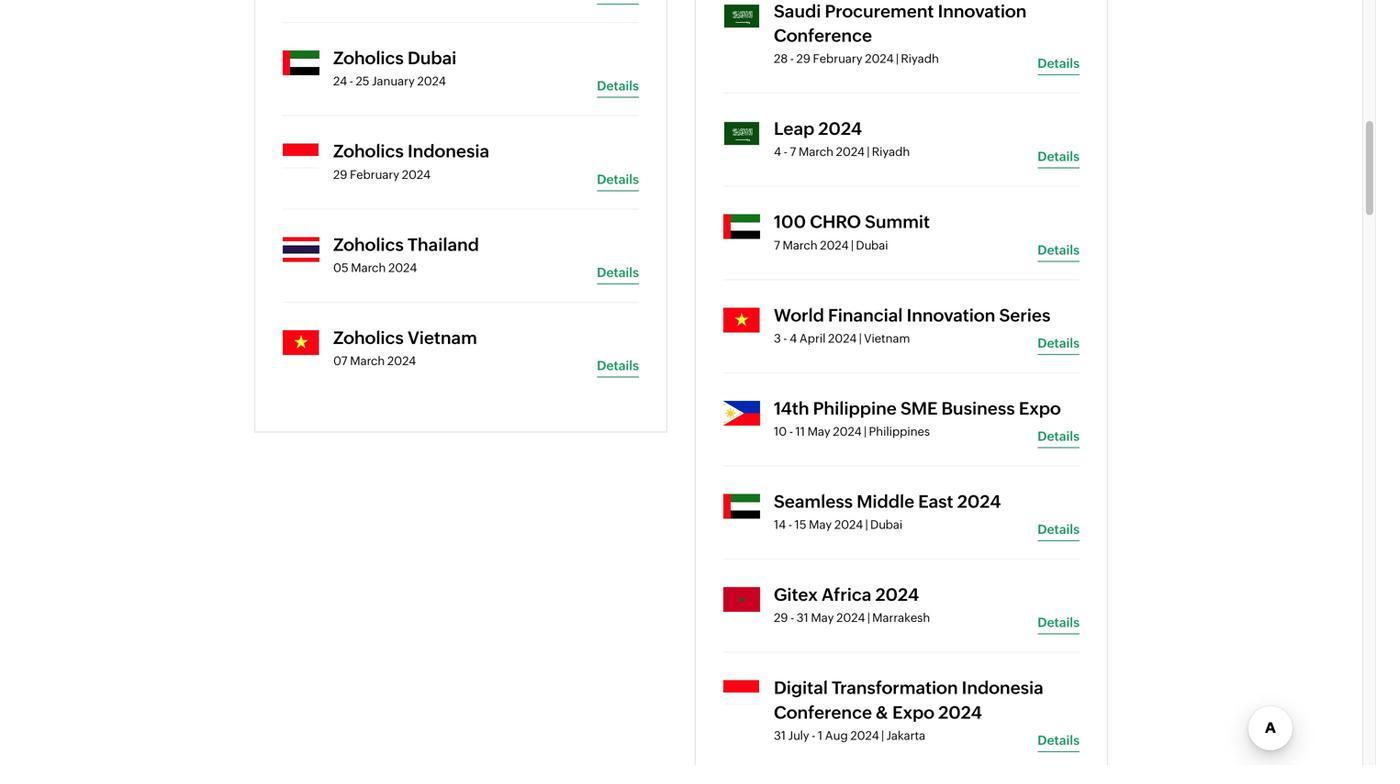 Task type: describe. For each thing, give the bounding box(es) containing it.
summit
[[865, 212, 930, 232]]

innovation for procurement
[[938, 1, 1027, 21]]

| down 100 chro summit
[[851, 238, 854, 252]]

may for seamless
[[809, 518, 832, 532]]

29 for zoholics indonesia
[[333, 168, 347, 182]]

details link for seamless middle east 2024
[[1038, 519, 1080, 542]]

11
[[795, 425, 805, 439]]

29 for gitex africa 2024
[[774, 612, 788, 625]]

procurement
[[825, 1, 934, 21]]

gitex
[[774, 585, 818, 605]]

1 horizontal spatial vietnam
[[864, 332, 910, 346]]

07 march 2024
[[333, 354, 416, 368]]

details for digital transformation indonesia conference & expo 2024
[[1038, 733, 1080, 748]]

1 horizontal spatial 7
[[790, 145, 796, 159]]

january
[[372, 75, 415, 88]]

details link for saudi procurement innovation conference
[[1038, 52, 1080, 75]]

seamless middle east 2024
[[774, 492, 1001, 512]]

middle
[[857, 492, 914, 512]]

details link for gitex africa 2024
[[1038, 612, 1080, 635]]

details link for zoholics dubai
[[597, 75, 639, 98]]

- for gitex africa 2024
[[790, 612, 794, 625]]

saudi procurement innovation conference
[[774, 1, 1027, 45]]

riyadh for procurement
[[901, 52, 939, 66]]

10 - 11 may 2024 | philippines
[[774, 425, 930, 439]]

0 horizontal spatial indonesia
[[408, 142, 489, 161]]

2 vertical spatial dubai
[[870, 518, 903, 532]]

24 - 25 january 2024
[[333, 75, 446, 88]]

july
[[788, 729, 809, 743]]

details link for world financial innovation series
[[1038, 332, 1080, 355]]

gitex africa 2024
[[774, 585, 919, 605]]

details for 14th philippine sme business expo
[[1038, 429, 1080, 444]]

march for chro
[[783, 238, 818, 252]]

2024 right january
[[417, 75, 446, 88]]

zoholics for zoholics thailand
[[333, 235, 404, 255]]

seamless
[[774, 492, 853, 512]]

philippine
[[813, 399, 897, 419]]

2024 down seamless
[[834, 518, 863, 532]]

07
[[333, 354, 348, 368]]

15
[[795, 518, 807, 532]]

details link for zoholics vietnam
[[597, 355, 639, 378]]

digital
[[774, 679, 828, 698]]

africa
[[822, 585, 871, 605]]

3
[[774, 332, 781, 346]]

| for 2024
[[867, 145, 869, 159]]

details link for 100 chro summit
[[1038, 239, 1080, 262]]

0 horizontal spatial 4
[[774, 145, 781, 159]]

14th
[[774, 399, 809, 419]]

31 july - 1 aug 2024 | jakarta
[[774, 729, 925, 743]]

28 - 29 february 2024 | riyadh
[[774, 52, 939, 66]]

| left jakarta
[[882, 729, 884, 743]]

details for world financial innovation series
[[1038, 336, 1080, 351]]

0 vertical spatial 31
[[797, 612, 809, 625]]

| for africa
[[868, 612, 870, 625]]

14
[[774, 518, 786, 532]]

2 horizontal spatial 29
[[796, 52, 811, 66]]

- for 14th philippine sme business expo
[[789, 425, 793, 439]]

3 - 4 april 2024 | vietnam
[[774, 332, 910, 346]]

thailand
[[408, 235, 479, 255]]

philippines
[[869, 425, 930, 439]]

05
[[333, 261, 349, 275]]

march for thailand
[[351, 261, 386, 275]]

0 horizontal spatial vietnam
[[408, 328, 477, 348]]

conference for saudi
[[774, 26, 872, 45]]

jakarta
[[886, 729, 925, 743]]

05 march 2024
[[333, 261, 417, 275]]

1
[[818, 729, 823, 743]]

zoholics for zoholics indonesia
[[333, 142, 404, 161]]

details for leap 2024
[[1038, 149, 1080, 164]]

0 vertical spatial dubai
[[408, 48, 457, 68]]

1 vertical spatial 7
[[774, 238, 780, 252]]

details link for zoholics thailand
[[597, 262, 639, 284]]

| for middle
[[866, 518, 868, 532]]

2024 down the chro
[[820, 238, 849, 252]]



Task type: vqa. For each thing, say whether or not it's contained in the screenshot.


Task type: locate. For each thing, give the bounding box(es) containing it.
chro
[[810, 212, 861, 232]]

29 down zoholics indonesia
[[333, 168, 347, 182]]

2 zoholics from the top
[[333, 142, 404, 161]]

zoholics thailand
[[333, 235, 479, 255]]

- for zoholics dubai
[[350, 75, 353, 88]]

3 zoholics from the top
[[333, 235, 404, 255]]

details for zoholics indonesia
[[597, 172, 639, 187]]

1 vertical spatial innovation
[[907, 306, 995, 325]]

details link for leap 2024
[[1038, 146, 1080, 169]]

innovation inside 'saudi procurement innovation conference'
[[938, 1, 1027, 21]]

29
[[796, 52, 811, 66], [333, 168, 347, 182], [774, 612, 788, 625]]

1 horizontal spatial 4
[[790, 332, 797, 346]]

2024 right april
[[828, 332, 857, 346]]

expo right the business
[[1019, 399, 1061, 419]]

conference inside 'saudi procurement innovation conference'
[[774, 26, 872, 45]]

2024 down "transformation"
[[938, 703, 982, 723]]

31 left july
[[774, 729, 786, 743]]

- down gitex
[[790, 612, 794, 625]]

- left 11
[[789, 425, 793, 439]]

4 right 3
[[790, 332, 797, 346]]

7 down the "leap"
[[790, 145, 796, 159]]

1 horizontal spatial 31
[[797, 612, 809, 625]]

4 zoholics from the top
[[333, 328, 404, 348]]

details for seamless middle east 2024
[[1038, 522, 1080, 537]]

2024 down zoholics indonesia
[[402, 168, 431, 182]]

details for gitex africa 2024
[[1038, 616, 1080, 630]]

0 horizontal spatial 7
[[774, 238, 780, 252]]

7 down 100
[[774, 238, 780, 252]]

indonesia
[[408, 142, 489, 161], [962, 679, 1044, 698]]

riyadh for 2024
[[872, 145, 910, 159]]

4
[[774, 145, 781, 159], [790, 332, 797, 346]]

1 vertical spatial 4
[[790, 332, 797, 346]]

| down 'saudi procurement innovation conference'
[[896, 52, 898, 66]]

0 vertical spatial indonesia
[[408, 142, 489, 161]]

| down the philippine
[[864, 425, 866, 439]]

| for philippine
[[864, 425, 866, 439]]

0 vertical spatial 7
[[790, 145, 796, 159]]

| for procurement
[[896, 52, 898, 66]]

|
[[896, 52, 898, 66], [867, 145, 869, 159], [851, 238, 854, 252], [859, 332, 862, 346], [864, 425, 866, 439], [866, 518, 868, 532], [868, 612, 870, 625], [882, 729, 884, 743]]

details for zoholics vietnam
[[597, 358, 639, 373]]

february down zoholics indonesia
[[350, 168, 399, 182]]

0 horizontal spatial expo
[[892, 703, 935, 723]]

world
[[774, 306, 824, 325]]

march right 05
[[351, 261, 386, 275]]

0 vertical spatial riyadh
[[901, 52, 939, 66]]

innovation
[[938, 1, 1027, 21], [907, 306, 995, 325]]

31 down gitex
[[797, 612, 809, 625]]

2024 down zoholics vietnam
[[387, 354, 416, 368]]

- right 28 on the top
[[790, 52, 794, 66]]

series
[[999, 306, 1051, 325]]

- for world financial innovation series
[[783, 332, 787, 346]]

| down africa
[[868, 612, 870, 625]]

14 - 15 may 2024 | dubai
[[774, 518, 903, 532]]

conference down saudi
[[774, 26, 872, 45]]

sme
[[901, 399, 938, 419]]

riyadh up summit
[[872, 145, 910, 159]]

riyadh down 'saudi procurement innovation conference'
[[901, 52, 939, 66]]

1 conference from the top
[[774, 26, 872, 45]]

april
[[799, 332, 826, 346]]

2024 up marrakesh
[[875, 585, 919, 605]]

details for zoholics thailand
[[597, 265, 639, 280]]

4 - 7 march 2024 | riyadh
[[774, 145, 910, 159]]

1 horizontal spatial indonesia
[[962, 679, 1044, 698]]

- left 1
[[812, 729, 815, 743]]

details link for digital transformation indonesia conference & expo 2024
[[1038, 730, 1080, 753]]

2 vertical spatial may
[[811, 612, 834, 625]]

- left 25
[[350, 75, 353, 88]]

0 vertical spatial may
[[808, 425, 831, 439]]

aug
[[825, 729, 848, 743]]

dubai up january
[[408, 48, 457, 68]]

31
[[797, 612, 809, 625], [774, 729, 786, 743]]

2024 down africa
[[836, 612, 865, 625]]

10
[[774, 425, 787, 439]]

details for zoholics dubai
[[597, 79, 639, 93]]

dubai down the middle
[[870, 518, 903, 532]]

march right 07
[[350, 354, 385, 368]]

1 vertical spatial may
[[809, 518, 832, 532]]

- for saudi procurement innovation conference
[[790, 52, 794, 66]]

| down financial
[[859, 332, 862, 346]]

&
[[876, 703, 889, 723]]

- right 3
[[783, 332, 787, 346]]

saudi
[[774, 1, 821, 21]]

details link for zoholics indonesia
[[597, 168, 639, 191]]

march down leap 2024 at the top
[[799, 145, 834, 159]]

world financial innovation series
[[774, 306, 1051, 325]]

0 horizontal spatial february
[[350, 168, 399, 182]]

2024 down 'saudi procurement innovation conference'
[[865, 52, 894, 66]]

1 vertical spatial conference
[[774, 703, 872, 723]]

may for gitex
[[811, 612, 834, 625]]

2024 down zoholics thailand
[[388, 261, 417, 275]]

0 vertical spatial expo
[[1019, 399, 1061, 419]]

leap
[[774, 119, 815, 139]]

1 horizontal spatial expo
[[1019, 399, 1061, 419]]

2024 inside digital transformation indonesia conference & expo 2024
[[938, 703, 982, 723]]

may down gitex africa 2024
[[811, 612, 834, 625]]

vietnam down financial
[[864, 332, 910, 346]]

24
[[333, 75, 347, 88]]

1 vertical spatial indonesia
[[962, 679, 1044, 698]]

0 horizontal spatial 31
[[774, 729, 786, 743]]

riyadh
[[901, 52, 939, 66], [872, 145, 910, 159]]

| up 100 chro summit
[[867, 145, 869, 159]]

1 vertical spatial february
[[350, 168, 399, 182]]

25
[[356, 75, 369, 88]]

29 down gitex
[[774, 612, 788, 625]]

business
[[941, 399, 1015, 419]]

march down 100
[[783, 238, 818, 252]]

details for saudi procurement innovation conference
[[1038, 56, 1080, 71]]

marrakesh
[[872, 612, 930, 625]]

4 down the "leap"
[[774, 145, 781, 159]]

0 vertical spatial innovation
[[938, 1, 1027, 21]]

2 conference from the top
[[774, 703, 872, 723]]

east
[[918, 492, 953, 512]]

dubai
[[408, 48, 457, 68], [856, 238, 888, 252], [870, 518, 903, 532]]

2 vertical spatial 29
[[774, 612, 788, 625]]

1 vertical spatial riyadh
[[872, 145, 910, 159]]

details link
[[1038, 52, 1080, 75], [597, 75, 639, 98], [1038, 146, 1080, 169], [597, 168, 639, 191], [1038, 239, 1080, 262], [597, 262, 639, 284], [1038, 332, 1080, 355], [597, 355, 639, 378], [1038, 425, 1080, 448], [1038, 519, 1080, 542], [1038, 612, 1080, 635], [1038, 730, 1080, 753]]

zoholics vietnam
[[333, 328, 477, 348]]

zoholics up 05 march 2024
[[333, 235, 404, 255]]

zoholics up 29 february 2024
[[333, 142, 404, 161]]

29 - 31 may 2024 | marrakesh
[[774, 612, 930, 625]]

- down the "leap"
[[784, 145, 787, 159]]

- left 15
[[788, 518, 792, 532]]

1 vertical spatial 31
[[774, 729, 786, 743]]

2024 down the philippine
[[833, 425, 862, 439]]

february
[[813, 52, 863, 66], [350, 168, 399, 182]]

2024 right aug
[[850, 729, 879, 743]]

details
[[1038, 56, 1080, 71], [597, 79, 639, 93], [1038, 149, 1080, 164], [597, 172, 639, 187], [1038, 243, 1080, 257], [597, 265, 639, 280], [1038, 336, 1080, 351], [597, 358, 639, 373], [1038, 429, 1080, 444], [1038, 522, 1080, 537], [1038, 616, 1080, 630], [1038, 733, 1080, 748]]

| down the middle
[[866, 518, 868, 532]]

march
[[799, 145, 834, 159], [783, 238, 818, 252], [351, 261, 386, 275], [350, 354, 385, 368]]

zoholics up 25
[[333, 48, 404, 68]]

expo inside digital transformation indonesia conference & expo 2024
[[892, 703, 935, 723]]

2024 right the east at the bottom of page
[[957, 492, 1001, 512]]

0 vertical spatial february
[[813, 52, 863, 66]]

may right 15
[[809, 518, 832, 532]]

transformation
[[832, 679, 958, 698]]

zoholics indonesia
[[333, 142, 489, 161]]

indonesia inside digital transformation indonesia conference & expo 2024
[[962, 679, 1044, 698]]

vietnam
[[408, 328, 477, 348], [864, 332, 910, 346]]

14th philippine sme business expo
[[774, 399, 1061, 419]]

zoholics dubai
[[333, 48, 457, 68]]

0 horizontal spatial 29
[[333, 168, 347, 182]]

1 horizontal spatial february
[[813, 52, 863, 66]]

2024 down leap 2024 at the top
[[836, 145, 865, 159]]

-
[[790, 52, 794, 66], [350, 75, 353, 88], [784, 145, 787, 159], [783, 332, 787, 346], [789, 425, 793, 439], [788, 518, 792, 532], [790, 612, 794, 625], [812, 729, 815, 743]]

2024 up 4 - 7 march 2024 | riyadh
[[818, 119, 862, 139]]

0 vertical spatial 29
[[796, 52, 811, 66]]

conference up 1
[[774, 703, 872, 723]]

2024
[[865, 52, 894, 66], [417, 75, 446, 88], [818, 119, 862, 139], [836, 145, 865, 159], [402, 168, 431, 182], [820, 238, 849, 252], [388, 261, 417, 275], [828, 332, 857, 346], [387, 354, 416, 368], [833, 425, 862, 439], [957, 492, 1001, 512], [834, 518, 863, 532], [875, 585, 919, 605], [836, 612, 865, 625], [938, 703, 982, 723], [850, 729, 879, 743]]

7
[[790, 145, 796, 159], [774, 238, 780, 252]]

march for vietnam
[[350, 354, 385, 368]]

financial
[[828, 306, 903, 325]]

1 vertical spatial dubai
[[856, 238, 888, 252]]

innovation for financial
[[907, 306, 995, 325]]

conference
[[774, 26, 872, 45], [774, 703, 872, 723]]

expo up jakarta
[[892, 703, 935, 723]]

1 vertical spatial expo
[[892, 703, 935, 723]]

zoholics up 07 march 2024
[[333, 328, 404, 348]]

expo
[[1019, 399, 1061, 419], [892, 703, 935, 723]]

1 zoholics from the top
[[333, 48, 404, 68]]

zoholics
[[333, 48, 404, 68], [333, 142, 404, 161], [333, 235, 404, 255], [333, 328, 404, 348]]

dubai down 100 chro summit
[[856, 238, 888, 252]]

| for financial
[[859, 332, 862, 346]]

leap 2024
[[774, 119, 862, 139]]

28
[[774, 52, 788, 66]]

may right 11
[[808, 425, 831, 439]]

1 horizontal spatial 29
[[774, 612, 788, 625]]

100
[[774, 212, 806, 232]]

0 vertical spatial conference
[[774, 26, 872, 45]]

29 right 28 on the top
[[796, 52, 811, 66]]

digital transformation indonesia conference & expo 2024
[[774, 679, 1044, 723]]

vietnam up 07 march 2024
[[408, 328, 477, 348]]

details for 100 chro summit
[[1038, 243, 1080, 257]]

may
[[808, 425, 831, 439], [809, 518, 832, 532], [811, 612, 834, 625]]

29 february 2024
[[333, 168, 431, 182]]

7 march 2024 | dubai
[[774, 238, 888, 252]]

details link for 14th philippine sme business expo
[[1038, 425, 1080, 448]]

may for 14th
[[808, 425, 831, 439]]

conference for digital
[[774, 703, 872, 723]]

- for seamless middle east 2024
[[788, 518, 792, 532]]

zoholics for zoholics dubai
[[333, 48, 404, 68]]

conference inside digital transformation indonesia conference & expo 2024
[[774, 703, 872, 723]]

- for leap 2024
[[784, 145, 787, 159]]

february right 28 on the top
[[813, 52, 863, 66]]

100 chro summit
[[774, 212, 930, 232]]

0 vertical spatial 4
[[774, 145, 781, 159]]

1 vertical spatial 29
[[333, 168, 347, 182]]

zoholics for zoholics vietnam
[[333, 328, 404, 348]]



